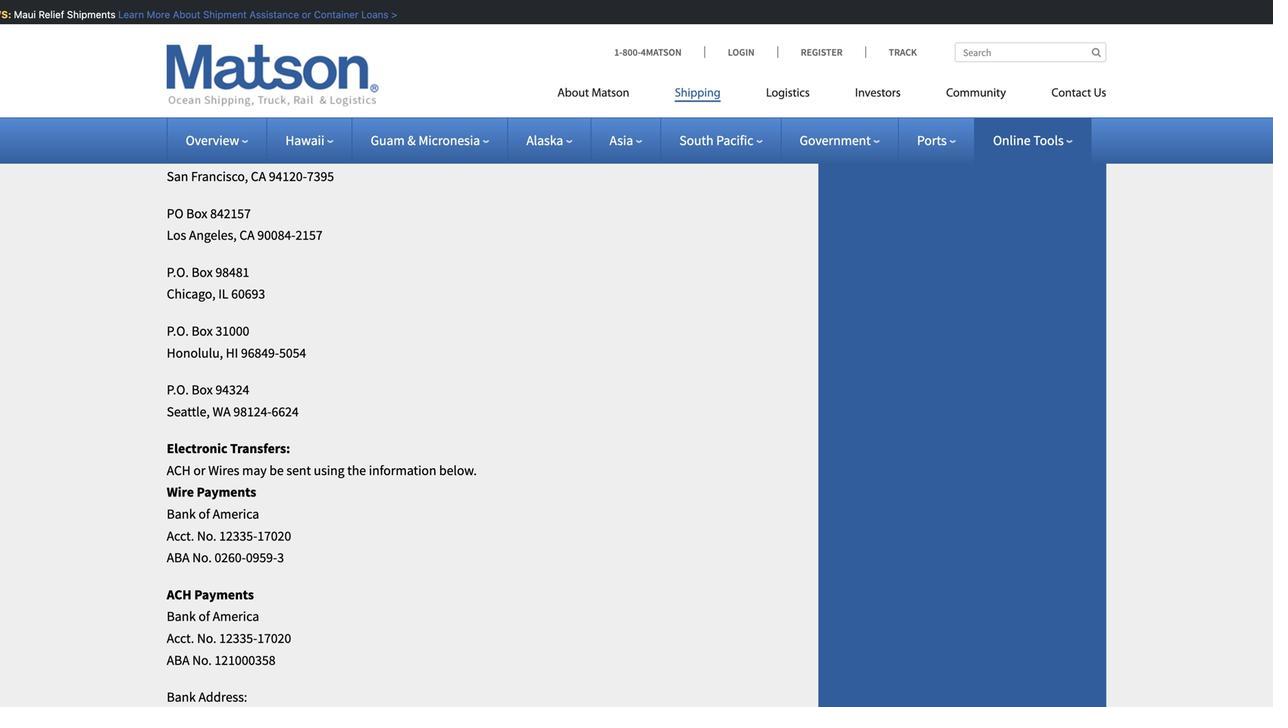 Task type: vqa. For each thing, say whether or not it's contained in the screenshot.
"and"
no



Task type: locate. For each thing, give the bounding box(es) containing it.
america inside electronic transfers: ach or wires may be sent using the information below. wire payments bank of america acct. no. 12335-17020 aba no. 0260-0959-3
[[213, 506, 259, 523]]

0 horizontal spatial address:
[[199, 689, 247, 706]]

p.o.
[[167, 146, 189, 163], [167, 264, 189, 281], [167, 323, 189, 340], [167, 381, 189, 398]]

investors link
[[833, 80, 924, 111]]

1 vertical spatial the
[[347, 462, 366, 479]]

1 acct. from the top
[[167, 527, 194, 545]]

1 vertical spatial about
[[558, 88, 589, 100]]

p.o. up chicago,
[[167, 264, 189, 281]]

your
[[266, 16, 292, 33], [237, 124, 263, 141]]

p.o. up honolulu, on the left of page
[[167, 323, 189, 340]]

17020 inside electronic transfers: ach or wires may be sent using the information below. wire payments bank of america acct. no. 12335-17020 aba no. 0260-0959-3
[[257, 527, 291, 545]]

800-
[[623, 46, 641, 58]]

the inside electronic transfers: ach or wires may be sent using the information below. wire payments bank of america acct. no. 12335-17020 aba no. 0260-0959-3
[[347, 462, 366, 479]]

or down the electronic on the left of the page
[[193, 462, 206, 479]]

p.o. for p.o. box 94324 seattle, wa 98124-6624
[[167, 381, 189, 398]]

1 17020 from the top
[[257, 527, 291, 545]]

7395
[[216, 146, 243, 163], [307, 168, 334, 185]]

. you may also contact your sales or customer support center for assistance.
[[167, 0, 773, 33]]

box up chicago,
[[192, 264, 213, 281]]

>
[[387, 9, 393, 20]]

asia
[[610, 132, 633, 149]]

about matson
[[558, 88, 630, 100]]

acct. inside ach payments bank of america acct. no. 12335-17020 aba no. 121000358
[[167, 630, 194, 647]]

support
[[397, 16, 442, 33]]

payments down wires
[[197, 484, 256, 501]]

customer payment remittance lockbox address: please send your payment to the nearest facility. p.o. box 7395 san francisco, ca 94120-7395
[[167, 102, 461, 185]]

assistance.
[[502, 16, 564, 33]]

None search field
[[955, 42, 1107, 62]]

guam & micronesia link
[[371, 132, 489, 149]]

0 vertical spatial your
[[266, 16, 292, 33]]

p.o. inside the customer payment remittance lockbox address: please send your payment to the nearest facility. p.o. box 7395 san francisco, ca 94120-7395
[[167, 146, 189, 163]]

maui
[[10, 9, 32, 20]]

box inside p.o. box 94324 seattle, wa 98124-6624
[[192, 381, 213, 398]]

sales
[[294, 16, 323, 33]]

0 vertical spatial acct.
[[167, 527, 194, 545]]

17020 up '121000358'
[[257, 630, 291, 647]]

of inside ach payments bank of america acct. no. 12335-17020 aba no. 121000358
[[199, 608, 210, 625]]

no. up '121000358'
[[197, 630, 217, 647]]

nearest
[[355, 124, 397, 141]]

1 bank from the top
[[167, 506, 196, 523]]

0 horizontal spatial may
[[167, 16, 191, 33]]

2157
[[296, 227, 323, 244]]

1 ach from the top
[[167, 462, 191, 479]]

0 vertical spatial ach
[[167, 462, 191, 479]]

p.o. box 31000 honolulu, hi 96849-5054
[[167, 323, 306, 361]]

p.o. up 'seattle,'
[[167, 381, 189, 398]]

1 aba from the top
[[167, 549, 190, 566]]

2 12335- from the top
[[219, 630, 257, 647]]

1 vertical spatial ach
[[167, 586, 192, 603]]

1 vertical spatial 12335-
[[219, 630, 257, 647]]

or inside . you may also contact your sales or customer support center for assistance.
[[326, 16, 338, 33]]

america
[[213, 506, 259, 523], [213, 608, 259, 625]]

payments
[[197, 484, 256, 501], [194, 586, 254, 603]]

box inside the p.o. box 31000 honolulu, hi 96849-5054
[[192, 323, 213, 340]]

2 of from the top
[[199, 608, 210, 625]]

2 acct. from the top
[[167, 630, 194, 647]]

p.o. inside p.o. box 98481 chicago, il 60693
[[167, 264, 189, 281]]

0 vertical spatial may
[[167, 16, 191, 33]]

track link
[[866, 46, 917, 58]]

94324
[[216, 381, 249, 398]]

aba up 'bank address:'
[[167, 652, 190, 669]]

payment instructions
[[167, 72, 320, 93]]

2 america from the top
[[213, 608, 259, 625]]

1 vertical spatial address:
[[199, 689, 247, 706]]

address:
[[409, 102, 461, 119], [199, 689, 247, 706]]

1 12335- from the top
[[219, 527, 257, 545]]

information
[[369, 462, 437, 479]]

acct.
[[167, 527, 194, 545], [167, 630, 194, 647]]

shipping link
[[652, 80, 744, 111]]

the right to
[[334, 124, 352, 141]]

12335-
[[219, 527, 257, 545], [219, 630, 257, 647]]

payment up customer
[[167, 72, 231, 93]]

acct. down wire
[[167, 527, 194, 545]]

p.o. up san
[[167, 146, 189, 163]]

0 vertical spatial 17020
[[257, 527, 291, 545]]

overview link
[[186, 132, 248, 149]]

for
[[483, 16, 499, 33]]

2 vertical spatial bank
[[167, 689, 196, 706]]

1 horizontal spatial 7395
[[307, 168, 334, 185]]

2 horizontal spatial or
[[326, 16, 338, 33]]

p.o. inside the p.o. box 31000 honolulu, hi 96849-5054
[[167, 323, 189, 340]]

about right more
[[169, 9, 196, 20]]

top menu navigation
[[558, 80, 1107, 111]]

or right sales
[[326, 16, 338, 33]]

0 horizontal spatial or
[[193, 462, 206, 479]]

of
[[199, 506, 210, 523], [199, 608, 210, 625]]

may inside electronic transfers: ach or wires may be sent using the information below. wire payments bank of america acct. no. 12335-17020 aba no. 0260-0959-3
[[242, 462, 267, 479]]

17020 up 3
[[257, 527, 291, 545]]

hawaii link
[[286, 132, 334, 149]]

1-
[[614, 46, 623, 58]]

box up honolulu, on the left of page
[[192, 323, 213, 340]]

aba inside electronic transfers: ach or wires may be sent using the information below. wire payments bank of america acct. no. 12335-17020 aba no. 0260-0959-3
[[167, 549, 190, 566]]

register
[[801, 46, 843, 58]]

logistics
[[766, 88, 810, 100]]

box inside p.o. box 98481 chicago, il 60693
[[192, 264, 213, 281]]

ca down 842157 at the top of the page
[[240, 227, 255, 244]]

payment down payment instructions
[[228, 102, 281, 119]]

your right send
[[237, 124, 263, 141]]

2 aba from the top
[[167, 652, 190, 669]]

1 vertical spatial bank
[[167, 608, 196, 625]]

12335- inside electronic transfers: ach or wires may be sent using the information below. wire payments bank of america acct. no. 12335-17020 aba no. 0260-0959-3
[[219, 527, 257, 545]]

1 vertical spatial aba
[[167, 652, 190, 669]]

address: up facility.
[[409, 102, 461, 119]]

2 bank from the top
[[167, 608, 196, 625]]

box inside po box 842157 los angeles, ca 90084-2157
[[186, 205, 208, 222]]

seattle,
[[167, 403, 210, 420]]

1 vertical spatial ca
[[240, 227, 255, 244]]

payments down the 0260-
[[194, 586, 254, 603]]

0 vertical spatial payments
[[197, 484, 256, 501]]

box for 94324
[[192, 381, 213, 398]]

contact
[[1052, 88, 1092, 100]]

to
[[319, 124, 331, 141]]

0 horizontal spatial about
[[169, 9, 196, 20]]

0260-
[[215, 549, 246, 566]]

1 vertical spatial your
[[237, 124, 263, 141]]

your left sales
[[266, 16, 292, 33]]

1 america from the top
[[213, 506, 259, 523]]

0 vertical spatial 12335-
[[219, 527, 257, 545]]

america up '121000358'
[[213, 608, 259, 625]]

may left be
[[242, 462, 267, 479]]

0 vertical spatial of
[[199, 506, 210, 523]]

or
[[298, 9, 307, 20], [326, 16, 338, 33], [193, 462, 206, 479]]

1 of from the top
[[199, 506, 210, 523]]

matson
[[592, 88, 630, 100]]

1 horizontal spatial about
[[558, 88, 589, 100]]

1 horizontal spatial may
[[242, 462, 267, 479]]

the right using
[[347, 462, 366, 479]]

ca left 94120- on the left
[[251, 168, 266, 185]]

chicago,
[[167, 286, 216, 303]]

box up 'seattle,'
[[192, 381, 213, 398]]

or left container
[[298, 9, 307, 20]]

ca inside the customer payment remittance lockbox address: please send your payment to the nearest facility. p.o. box 7395 san francisco, ca 94120-7395
[[251, 168, 266, 185]]

1 horizontal spatial your
[[266, 16, 292, 33]]

2 ach from the top
[[167, 586, 192, 603]]

micronesia
[[419, 132, 480, 149]]

3 bank from the top
[[167, 689, 196, 706]]

payment
[[167, 72, 231, 93], [228, 102, 281, 119]]

0 vertical spatial ca
[[251, 168, 266, 185]]

community link
[[924, 80, 1029, 111]]

contact us
[[1052, 88, 1107, 100]]

ports
[[917, 132, 947, 149]]

acct. up 'bank address:'
[[167, 630, 194, 647]]

1 vertical spatial payment
[[228, 102, 281, 119]]

4matson
[[641, 46, 682, 58]]

1 vertical spatial acct.
[[167, 630, 194, 647]]

ach
[[167, 462, 191, 479], [167, 586, 192, 603]]

0 vertical spatial bank
[[167, 506, 196, 523]]

may
[[167, 16, 191, 33], [242, 462, 267, 479]]

aba left the 0260-
[[167, 549, 190, 566]]

0 vertical spatial aba
[[167, 549, 190, 566]]

1-800-4matson link
[[614, 46, 705, 58]]

7395 down hawaii link
[[307, 168, 334, 185]]

box
[[192, 146, 213, 163], [186, 205, 208, 222], [192, 264, 213, 281], [192, 323, 213, 340], [192, 381, 213, 398]]

12335- up '121000358'
[[219, 630, 257, 647]]

4 p.o. from the top
[[167, 381, 189, 398]]

0 vertical spatial america
[[213, 506, 259, 523]]

p.o. box 98481 chicago, il 60693
[[167, 264, 265, 303]]

1 vertical spatial america
[[213, 608, 259, 625]]

1 vertical spatial may
[[242, 462, 267, 479]]

bank address:
[[167, 689, 247, 706]]

12335- up the 0260-
[[219, 527, 257, 545]]

may right more
[[167, 16, 191, 33]]

no. up 'bank address:'
[[192, 652, 212, 669]]

0 vertical spatial the
[[334, 124, 352, 141]]

p.o. inside p.o. box 94324 seattle, wa 98124-6624
[[167, 381, 189, 398]]

about left matson
[[558, 88, 589, 100]]

0 horizontal spatial 7395
[[216, 146, 243, 163]]

0 horizontal spatial your
[[237, 124, 263, 141]]

1 horizontal spatial or
[[298, 9, 307, 20]]

address: down '121000358'
[[199, 689, 247, 706]]

0959-
[[246, 549, 277, 566]]

7395 down send
[[216, 146, 243, 163]]

0 vertical spatial address:
[[409, 102, 461, 119]]

america up the 0260-
[[213, 506, 259, 523]]

il
[[218, 286, 229, 303]]

1 p.o. from the top
[[167, 146, 189, 163]]

box right po
[[186, 205, 208, 222]]

about inside "link"
[[558, 88, 589, 100]]

1 horizontal spatial address:
[[409, 102, 461, 119]]

1 vertical spatial payments
[[194, 586, 254, 603]]

investors
[[855, 88, 901, 100]]

2 17020 from the top
[[257, 630, 291, 647]]

2 p.o. from the top
[[167, 264, 189, 281]]

31000
[[216, 323, 249, 340]]

3 p.o. from the top
[[167, 323, 189, 340]]

box down please
[[192, 146, 213, 163]]

your inside the customer payment remittance lockbox address: please send your payment to the nearest facility. p.o. box 7395 san francisco, ca 94120-7395
[[237, 124, 263, 141]]

1 vertical spatial of
[[199, 608, 210, 625]]

1 vertical spatial 17020
[[257, 630, 291, 647]]

no.
[[197, 527, 217, 545], [192, 549, 212, 566], [197, 630, 217, 647], [192, 652, 212, 669]]

maui relief shipments
[[10, 9, 114, 20]]

aba
[[167, 549, 190, 566], [167, 652, 190, 669]]

5054
[[279, 344, 306, 361]]

hawaii
[[286, 132, 325, 149]]



Task type: describe. For each thing, give the bounding box(es) containing it.
track
[[889, 46, 917, 58]]

of inside electronic transfers: ach or wires may be sent using the information below. wire payments bank of america acct. no. 12335-17020 aba no. 0260-0959-3
[[199, 506, 210, 523]]

842157
[[210, 205, 251, 222]]

america inside ach payments bank of america acct. no. 12335-17020 aba no. 121000358
[[213, 608, 259, 625]]

po box 842157 los angeles, ca 90084-2157
[[167, 205, 323, 244]]

sent
[[287, 462, 311, 479]]

payments inside ach payments bank of america acct. no. 12335-17020 aba no. 121000358
[[194, 586, 254, 603]]

.
[[746, 0, 750, 11]]

pacific
[[717, 132, 754, 149]]

ca inside po box 842157 los angeles, ca 90084-2157
[[240, 227, 255, 244]]

guam
[[371, 132, 405, 149]]

alaska
[[527, 132, 564, 149]]

please
[[167, 124, 204, 141]]

payment inside the customer payment remittance lockbox address: please send your payment to the nearest facility. p.o. box 7395 san francisco, ca 94120-7395
[[228, 102, 281, 119]]

register link
[[778, 46, 866, 58]]

box for 842157
[[186, 205, 208, 222]]

also
[[194, 16, 218, 33]]

p.o. for p.o. box 98481 chicago, il 60693
[[167, 264, 189, 281]]

search image
[[1092, 47, 1101, 57]]

may inside . you may also contact your sales or customer support center for assistance.
[[167, 16, 191, 33]]

community
[[946, 88, 1006, 100]]

contact us link
[[1029, 80, 1107, 111]]

blue matson logo with ocean, shipping, truck, rail and logistics written beneath it. image
[[167, 45, 379, 107]]

no. up the 0260-
[[197, 527, 217, 545]]

south pacific
[[680, 132, 754, 149]]

ports link
[[917, 132, 956, 149]]

1-800-4matson
[[614, 46, 682, 58]]

backtop image
[[762, 73, 781, 91]]

online tools
[[993, 132, 1064, 149]]

0 vertical spatial payment
[[167, 72, 231, 93]]

customer
[[340, 16, 394, 33]]

payments inside electronic transfers: ach or wires may be sent using the information below. wire payments bank of america acct. no. 12335-17020 aba no. 0260-0959-3
[[197, 484, 256, 501]]

guam & micronesia
[[371, 132, 480, 149]]

us
[[1094, 88, 1107, 100]]

17020 inside ach payments bank of america acct. no. 12335-17020 aba no. 121000358
[[257, 630, 291, 647]]

ach inside ach payments bank of america acct. no. 12335-17020 aba no. 121000358
[[167, 586, 192, 603]]

or inside electronic transfers: ach or wires may be sent using the information below. wire payments bank of america acct. no. 12335-17020 aba no. 0260-0959-3
[[193, 462, 206, 479]]

san
[[167, 168, 188, 185]]

60693
[[231, 286, 265, 303]]

online tools link
[[993, 132, 1073, 149]]

121000358
[[215, 652, 276, 669]]

96849-
[[241, 344, 279, 361]]

below.
[[439, 462, 477, 479]]

container
[[310, 9, 355, 20]]

government
[[800, 132, 871, 149]]

&
[[408, 132, 416, 149]]

0 vertical spatial 7395
[[216, 146, 243, 163]]

payment
[[265, 124, 316, 141]]

p.o. for p.o. box 31000 honolulu, hi 96849-5054
[[167, 323, 189, 340]]

angeles,
[[189, 227, 237, 244]]

the inside the customer payment remittance lockbox address: please send your payment to the nearest facility. p.o. box 7395 san francisco, ca 94120-7395
[[334, 124, 352, 141]]

remittance
[[284, 102, 353, 119]]

loans
[[357, 9, 385, 20]]

1 vertical spatial 7395
[[307, 168, 334, 185]]

logistics link
[[744, 80, 833, 111]]

12335- inside ach payments bank of america acct. no. 12335-17020 aba no. 121000358
[[219, 630, 257, 647]]

wire
[[167, 484, 194, 501]]

your inside . you may also contact your sales or customer support center for assistance.
[[266, 16, 292, 33]]

facility.
[[400, 124, 441, 141]]

aba inside ach payments bank of america acct. no. 12335-17020 aba no. 121000358
[[167, 652, 190, 669]]

honolulu,
[[167, 344, 223, 361]]

98124-
[[234, 403, 272, 420]]

acct. inside electronic transfers: ach or wires may be sent using the information below. wire payments bank of america acct. no. 12335-17020 aba no. 0260-0959-3
[[167, 527, 194, 545]]

bank inside electronic transfers: ach or wires may be sent using the information below. wire payments bank of america acct. no. 12335-17020 aba no. 0260-0959-3
[[167, 506, 196, 523]]

p.o. box 94324 seattle, wa 98124-6624
[[167, 381, 299, 420]]

ach payments bank of america acct. no. 12335-17020 aba no. 121000358
[[167, 586, 291, 669]]

0 vertical spatial about
[[169, 9, 196, 20]]

lockbox
[[355, 102, 406, 119]]

center
[[445, 16, 481, 33]]

hi
[[226, 344, 238, 361]]

po
[[167, 205, 184, 222]]

electronic
[[167, 440, 227, 457]]

no. left the 0260-
[[192, 549, 212, 566]]

box for 31000
[[192, 323, 213, 340]]

6624
[[272, 403, 299, 420]]

ach inside electronic transfers: ach or wires may be sent using the information below. wire payments bank of america acct. no. 12335-17020 aba no. 0260-0959-3
[[167, 462, 191, 479]]

tools
[[1034, 132, 1064, 149]]

francisco,
[[191, 168, 248, 185]]

about matson link
[[558, 80, 652, 111]]

relief
[[35, 9, 60, 20]]

asia link
[[610, 132, 643, 149]]

address: inside the customer payment remittance lockbox address: please send your payment to the nearest facility. p.o. box 7395 san francisco, ca 94120-7395
[[409, 102, 461, 119]]

Search search field
[[955, 42, 1107, 62]]

shipments
[[63, 9, 112, 20]]

south pacific link
[[680, 132, 763, 149]]

learn more about shipment assistance or container loans >
[[114, 9, 393, 20]]

login link
[[705, 46, 778, 58]]

98481
[[216, 264, 249, 281]]

box inside the customer payment remittance lockbox address: please send your payment to the nearest facility. p.o. box 7395 san francisco, ca 94120-7395
[[192, 146, 213, 163]]

learn more about shipment assistance or container loans > link
[[114, 9, 393, 20]]

alaska link
[[527, 132, 573, 149]]

90084-
[[257, 227, 296, 244]]

wa
[[213, 403, 231, 420]]

electronic transfers: ach or wires may be sent using the information below. wire payments bank of america acct. no. 12335-17020 aba no. 0260-0959-3
[[167, 440, 477, 566]]

bank inside ach payments bank of america acct. no. 12335-17020 aba no. 121000358
[[167, 608, 196, 625]]

box for 98481
[[192, 264, 213, 281]]

instructions
[[234, 72, 320, 93]]

be
[[270, 462, 284, 479]]

wires
[[208, 462, 239, 479]]

south
[[680, 132, 714, 149]]

3
[[277, 549, 284, 566]]

transfers:
[[230, 440, 290, 457]]

assistance
[[245, 9, 295, 20]]

using
[[314, 462, 345, 479]]

login
[[728, 46, 755, 58]]

shipment
[[199, 9, 243, 20]]

customer
[[167, 102, 225, 119]]

contact
[[220, 16, 263, 33]]

94120-
[[269, 168, 307, 185]]



